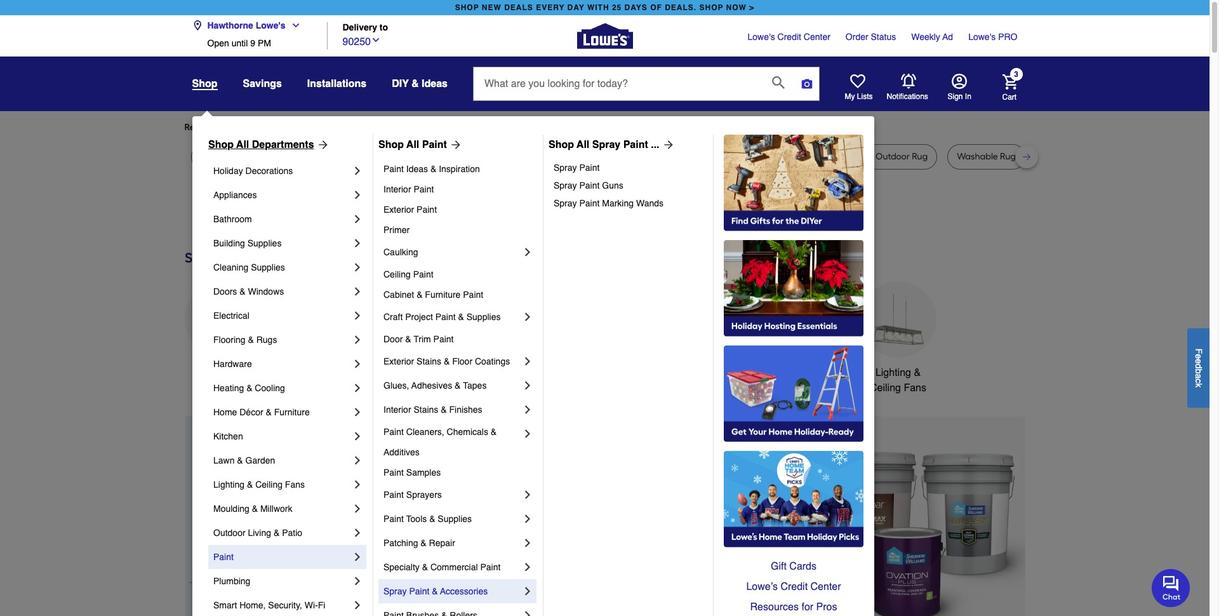 Task type: vqa. For each thing, say whether or not it's contained in the screenshot.
Smart Home, Security, Wi-Fi chevron right image
yes



Task type: locate. For each thing, give the bounding box(es) containing it.
tools
[[406, 514, 427, 524]]

cabinet
[[384, 290, 414, 300]]

2 horizontal spatial lowe's
[[969, 32, 996, 42]]

specialty
[[384, 562, 420, 572]]

lowe's credit center link
[[724, 577, 864, 597]]

spray inside spray paint link
[[554, 163, 577, 173]]

1 shop from the left
[[208, 139, 234, 151]]

shop new deals every day with 25 days of deals. shop now >
[[455, 3, 755, 12]]

1 washable from the left
[[738, 151, 779, 162]]

get your home holiday-ready. image
[[724, 346, 864, 442]]

all up spray paint
[[577, 139, 590, 151]]

e up d
[[1194, 354, 1204, 359]]

decorations inside button
[[389, 382, 443, 394]]

pros
[[817, 602, 837, 613]]

b
[[1194, 369, 1204, 373]]

spray inside spray paint guns link
[[554, 180, 577, 191]]

paint left the tools
[[384, 514, 404, 524]]

arrow right image inside shop all paint link
[[447, 138, 462, 151]]

shop left now
[[700, 3, 724, 12]]

pm
[[258, 38, 271, 48]]

inspiration
[[439, 164, 480, 174]]

2 you from the left
[[413, 122, 428, 133]]

1 horizontal spatial lowe's
[[748, 32, 775, 42]]

supplies down paint sprayers link
[[438, 514, 472, 524]]

1 horizontal spatial arrow right image
[[660, 138, 675, 151]]

furniture inside cabinet & furniture paint link
[[425, 290, 461, 300]]

2 interior from the top
[[384, 405, 411, 415]]

hawthorne
[[207, 20, 253, 30]]

ideas inside button
[[422, 78, 448, 90]]

8 rug from the left
[[912, 151, 928, 162]]

paint inside "ceiling paint" link
[[413, 269, 434, 279]]

paint down cabinet & furniture paint
[[436, 312, 456, 322]]

day
[[568, 3, 585, 12]]

e up b
[[1194, 359, 1204, 364]]

1 vertical spatial ideas
[[406, 164, 428, 174]]

0 vertical spatial kitchen
[[476, 367, 510, 379]]

0 horizontal spatial for
[[287, 122, 298, 133]]

0 horizontal spatial all
[[236, 139, 249, 151]]

roth up spray paint
[[545, 151, 564, 162]]

d
[[1194, 364, 1204, 369]]

paint ideas & inspiration link
[[384, 159, 534, 179]]

2 horizontal spatial ceiling
[[870, 382, 901, 394]]

weekly ad
[[912, 32, 954, 42]]

0 vertical spatial credit
[[778, 32, 802, 42]]

spray down spray paint guns
[[554, 198, 577, 208]]

paint inside paint tools & supplies link
[[384, 514, 404, 524]]

arrow right image
[[447, 138, 462, 151], [660, 138, 675, 151], [1002, 527, 1015, 540]]

2 all from the left
[[407, 139, 419, 151]]

center up pros on the bottom of the page
[[811, 581, 841, 593]]

chevron right image for smart home, security, wi-fi
[[351, 599, 364, 612]]

1 vertical spatial credit
[[781, 581, 808, 593]]

1 horizontal spatial bathroom
[[683, 367, 727, 379]]

0 horizontal spatial arrow right image
[[447, 138, 462, 151]]

1 vertical spatial decorations
[[389, 382, 443, 394]]

0 vertical spatial chevron down image
[[286, 20, 301, 30]]

paint inside the shop all spray paint ... link
[[624, 139, 648, 151]]

washable area rug
[[738, 151, 818, 162]]

paint down paint samples
[[384, 490, 404, 500]]

paint down spray paint guns
[[580, 198, 600, 208]]

lowe's home improvement cart image
[[1003, 74, 1018, 89]]

1 horizontal spatial you
[[413, 122, 428, 133]]

0 vertical spatial furniture
[[425, 290, 461, 300]]

paint down spray paint
[[580, 180, 600, 191]]

shop inside the shop all spray paint ... link
[[549, 139, 574, 151]]

shop inside shop all paint link
[[379, 139, 404, 151]]

allen for allen and roth rug
[[632, 151, 652, 162]]

lowe's for lowe's credit center
[[748, 32, 775, 42]]

searches
[[248, 122, 285, 133]]

1 horizontal spatial shop
[[700, 3, 724, 12]]

allen and roth area rug
[[505, 151, 603, 162]]

stains up cleaners,
[[414, 405, 439, 415]]

1 horizontal spatial for
[[400, 122, 411, 133]]

1 allen from the left
[[505, 151, 524, 162]]

chevron right image for hardware
[[351, 358, 364, 370]]

lowe's down >
[[748, 32, 775, 42]]

spray for spray paint & accessories
[[384, 586, 407, 596]]

0 horizontal spatial decorations
[[246, 166, 293, 176]]

1 horizontal spatial home
[[803, 367, 830, 379]]

0 horizontal spatial bathroom
[[213, 214, 252, 224]]

all for paint
[[407, 139, 419, 151]]

credit inside lowe's credit center link
[[778, 32, 802, 42]]

1 horizontal spatial and
[[654, 151, 670, 162]]

paint down furniture
[[384, 164, 404, 174]]

gift
[[771, 561, 787, 572]]

kitchen for kitchen faucets
[[476, 367, 510, 379]]

ideas down furniture
[[406, 164, 428, 174]]

1 vertical spatial fans
[[285, 480, 305, 490]]

2 horizontal spatial shop
[[549, 139, 574, 151]]

lowe's home improvement account image
[[952, 74, 967, 89]]

spray inside spray paint & accessories link
[[384, 586, 407, 596]]

paint inside spray paint guns link
[[580, 180, 600, 191]]

all down recommended searches for you
[[236, 139, 249, 151]]

chevron right image for electrical
[[351, 309, 364, 322]]

2 shop from the left
[[379, 139, 404, 151]]

0 vertical spatial lighting & ceiling fans
[[870, 367, 927, 394]]

appliances down holiday
[[213, 190, 257, 200]]

0 vertical spatial stains
[[417, 356, 441, 367]]

0 horizontal spatial smart
[[213, 600, 237, 610]]

paint inside spray paint & accessories link
[[409, 586, 430, 596]]

in
[[965, 92, 972, 101]]

search image
[[772, 76, 785, 89]]

all inside shop all departments link
[[236, 139, 249, 151]]

lighting & ceiling fans inside button
[[870, 367, 927, 394]]

holiday
[[213, 166, 243, 176]]

building
[[213, 238, 245, 248]]

1 vertical spatial ceiling
[[870, 382, 901, 394]]

0 vertical spatial decorations
[[246, 166, 293, 176]]

paint cleaners, chemicals & additives
[[384, 427, 499, 457]]

2 vertical spatial ceiling
[[255, 480, 283, 490]]

guns
[[602, 180, 624, 191]]

2 allen from the left
[[632, 151, 652, 162]]

all inside the shop all spray paint ... link
[[577, 139, 590, 151]]

0 vertical spatial center
[[804, 32, 831, 42]]

paint up cabinet & furniture paint
[[413, 269, 434, 279]]

credit up "search" image at the right of the page
[[778, 32, 802, 42]]

paint down outdoor
[[213, 552, 234, 562]]

chevron down image
[[286, 20, 301, 30], [371, 35, 381, 45]]

1 e from the top
[[1194, 354, 1204, 359]]

center left "order"
[[804, 32, 831, 42]]

home inside smart home button
[[803, 367, 830, 379]]

christmas decorations button
[[378, 281, 454, 396]]

finishes
[[449, 405, 483, 415]]

lighting & ceiling fans button
[[860, 281, 937, 396]]

0 horizontal spatial allen
[[505, 151, 524, 162]]

1 vertical spatial home
[[213, 407, 237, 417]]

arrow right image for shop all paint
[[447, 138, 462, 151]]

5x8
[[218, 151, 232, 162]]

roth for rug
[[673, 151, 691, 162]]

spray down spray paint
[[554, 180, 577, 191]]

furniture up kitchen 'link'
[[274, 407, 310, 417]]

decorations down rug rug
[[246, 166, 293, 176]]

0 vertical spatial appliances
[[213, 190, 257, 200]]

lowe's credit center
[[747, 581, 841, 593]]

1 horizontal spatial shop
[[379, 139, 404, 151]]

1 vertical spatial stains
[[414, 405, 439, 415]]

shop up 5x8
[[208, 139, 234, 151]]

shop down more suggestions for you link
[[379, 139, 404, 151]]

paint
[[422, 139, 447, 151], [624, 139, 648, 151], [580, 163, 600, 173], [384, 164, 404, 174], [580, 180, 600, 191], [414, 184, 434, 194], [580, 198, 600, 208], [417, 205, 437, 215], [413, 269, 434, 279], [463, 290, 484, 300], [436, 312, 456, 322], [434, 334, 454, 344], [384, 427, 404, 437], [384, 468, 404, 478], [384, 490, 404, 500], [384, 514, 404, 524], [213, 552, 234, 562], [481, 562, 501, 572], [409, 586, 430, 596]]

spray down recommended searches for you heading
[[592, 139, 621, 151]]

1 horizontal spatial furniture
[[425, 290, 461, 300]]

holiday decorations link
[[213, 159, 351, 183]]

chevron down image inside hawthorne lowe's button
[[286, 20, 301, 30]]

1 you from the left
[[300, 122, 315, 133]]

0 horizontal spatial roth
[[545, 151, 564, 162]]

exterior for exterior paint
[[384, 205, 414, 215]]

1 horizontal spatial all
[[407, 139, 419, 151]]

lowe's wishes you and your family a happy hanukkah. image
[[185, 203, 1026, 234]]

1 horizontal spatial lighting
[[876, 367, 911, 379]]

paint down "ceiling paint" link
[[463, 290, 484, 300]]

0 vertical spatial home
[[803, 367, 830, 379]]

0 horizontal spatial ceiling
[[255, 480, 283, 490]]

supplies up cleaning supplies at top left
[[248, 238, 282, 248]]

exterior
[[384, 205, 414, 215], [384, 356, 414, 367]]

moulding
[[213, 504, 250, 514]]

1 roth from the left
[[545, 151, 564, 162]]

chevron right image for appliances
[[351, 189, 364, 201]]

chevron right image for home décor & furniture
[[351, 406, 364, 419]]

1 vertical spatial interior
[[384, 405, 411, 415]]

2 washable from the left
[[957, 151, 998, 162]]

for up departments
[[287, 122, 298, 133]]

more
[[325, 122, 346, 133]]

paint left ...
[[624, 139, 648, 151]]

1 vertical spatial furniture
[[274, 407, 310, 417]]

paint right trim
[[434, 334, 454, 344]]

status
[[871, 32, 896, 42]]

0 horizontal spatial home
[[213, 407, 237, 417]]

spray down allen and roth area rug
[[554, 163, 577, 173]]

kitchen up lawn
[[213, 431, 243, 441]]

chevron right image
[[351, 165, 364, 177], [351, 261, 364, 274], [351, 285, 364, 298], [351, 309, 364, 322], [521, 311, 534, 323], [351, 333, 364, 346], [521, 355, 534, 368], [521, 379, 534, 392], [351, 382, 364, 394], [521, 403, 534, 416], [351, 430, 364, 443], [351, 454, 364, 467], [521, 513, 534, 525], [351, 527, 364, 539], [521, 561, 534, 574], [351, 575, 364, 588], [351, 599, 364, 612], [521, 609, 534, 616]]

furniture inside home décor & furniture link
[[274, 407, 310, 417]]

paint inside spray paint marking wands link
[[580, 198, 600, 208]]

e
[[1194, 354, 1204, 359], [1194, 359, 1204, 364]]

heating & cooling
[[213, 383, 285, 393]]

2 e from the top
[[1194, 359, 1204, 364]]

spray inside spray paint marking wands link
[[554, 198, 577, 208]]

1 all from the left
[[236, 139, 249, 151]]

paint up paint ideas & inspiration
[[422, 139, 447, 151]]

cards
[[790, 561, 817, 572]]

spray down specialty
[[384, 586, 407, 596]]

2 and from the left
[[654, 151, 670, 162]]

1 horizontal spatial washable
[[957, 151, 998, 162]]

arrow right image
[[314, 138, 329, 151]]

you up arrow right image
[[300, 122, 315, 133]]

lowe's inside button
[[256, 20, 286, 30]]

roth up spray paint guns link at the top
[[673, 151, 691, 162]]

weekly
[[912, 32, 941, 42]]

area
[[325, 151, 344, 162], [566, 151, 585, 162], [781, 151, 800, 162]]

2 horizontal spatial all
[[577, 139, 590, 151]]

0 vertical spatial fans
[[904, 382, 927, 394]]

paint tools & supplies
[[384, 514, 472, 524]]

allen right desk
[[505, 151, 524, 162]]

spray
[[592, 139, 621, 151], [554, 163, 577, 173], [554, 180, 577, 191], [554, 198, 577, 208], [384, 586, 407, 596]]

0 vertical spatial interior
[[384, 184, 411, 194]]

0 horizontal spatial chevron down image
[[286, 20, 301, 30]]

spray paint & accessories link
[[384, 579, 521, 603]]

shop all paint link
[[379, 137, 462, 152]]

exterior up primer
[[384, 205, 414, 215]]

appliances up heating
[[198, 367, 247, 379]]

2 roth from the left
[[673, 151, 691, 162]]

you up shop all paint link
[[413, 122, 428, 133]]

interior up exterior paint
[[384, 184, 411, 194]]

diy & ideas button
[[392, 72, 448, 95]]

shop left new at the top of the page
[[455, 3, 479, 12]]

3 shop from the left
[[549, 139, 574, 151]]

1 horizontal spatial allen
[[632, 151, 652, 162]]

0 vertical spatial smart
[[773, 367, 801, 379]]

decorations down christmas
[[389, 382, 443, 394]]

smart inside button
[[773, 367, 801, 379]]

chat invite button image
[[1152, 568, 1191, 607]]

paint up accessories
[[481, 562, 501, 572]]

and for allen and roth rug
[[654, 151, 670, 162]]

1 interior from the top
[[384, 184, 411, 194]]

paint inside paint samples link
[[384, 468, 404, 478]]

credit inside lowe's credit center link
[[781, 581, 808, 593]]

0 horizontal spatial lighting
[[213, 480, 245, 490]]

2 exterior from the top
[[384, 356, 414, 367]]

paint link
[[213, 545, 351, 569]]

ideas right diy
[[422, 78, 448, 90]]

0 horizontal spatial shop
[[455, 3, 479, 12]]

floor
[[452, 356, 473, 367]]

1 vertical spatial chevron down image
[[371, 35, 381, 45]]

chevron right image for caulking
[[521, 246, 534, 259]]

1 vertical spatial smart
[[213, 600, 237, 610]]

lowe's left pro
[[969, 32, 996, 42]]

3
[[1015, 70, 1019, 79]]

paint down "interior paint"
[[417, 205, 437, 215]]

sprayers
[[406, 490, 442, 500]]

open
[[207, 38, 229, 48]]

arrow right image inside the shop all spray paint ... link
[[660, 138, 675, 151]]

and
[[526, 151, 543, 162], [654, 151, 670, 162]]

bathroom
[[213, 214, 252, 224], [683, 367, 727, 379]]

1 vertical spatial kitchen
[[213, 431, 243, 441]]

1 horizontal spatial chevron down image
[[371, 35, 381, 45]]

you
[[300, 122, 315, 133], [413, 122, 428, 133]]

all up furniture
[[407, 139, 419, 151]]

shop
[[208, 139, 234, 151], [379, 139, 404, 151], [549, 139, 574, 151]]

interior down glues,
[[384, 405, 411, 415]]

0 vertical spatial ideas
[[422, 78, 448, 90]]

for up shop all paint
[[400, 122, 411, 133]]

interior paint link
[[384, 179, 534, 199]]

1 horizontal spatial decorations
[[389, 382, 443, 394]]

kitchen
[[476, 367, 510, 379], [213, 431, 243, 441]]

0 horizontal spatial you
[[300, 122, 315, 133]]

until
[[232, 38, 248, 48]]

paint down additives
[[384, 468, 404, 478]]

shop all departments link
[[208, 137, 329, 152]]

2 horizontal spatial area
[[781, 151, 800, 162]]

chevron right image
[[351, 189, 364, 201], [351, 213, 364, 225], [351, 237, 364, 250], [521, 246, 534, 259], [351, 358, 364, 370], [351, 406, 364, 419], [521, 427, 534, 440], [351, 478, 364, 491], [521, 488, 534, 501], [351, 502, 364, 515], [521, 537, 534, 549], [351, 551, 364, 563], [521, 585, 534, 598]]

suggestions
[[348, 122, 398, 133]]

outdoor
[[213, 528, 246, 538]]

0 horizontal spatial fans
[[285, 480, 305, 490]]

you for more suggestions for you
[[413, 122, 428, 133]]

1 horizontal spatial smart
[[773, 367, 801, 379]]

1 horizontal spatial ceiling
[[384, 269, 411, 279]]

1 vertical spatial appliances
[[198, 367, 247, 379]]

ceiling paint link
[[384, 264, 534, 285]]

3 all from the left
[[577, 139, 590, 151]]

0 vertical spatial ceiling
[[384, 269, 411, 279]]

christmas
[[393, 367, 439, 379]]

resources for pros link
[[724, 597, 864, 616]]

paint down specialty
[[409, 586, 430, 596]]

allen down ...
[[632, 151, 652, 162]]

0 horizontal spatial shop
[[208, 139, 234, 151]]

1 vertical spatial center
[[811, 581, 841, 593]]

furniture up craft project paint & supplies
[[425, 290, 461, 300]]

kitchen down coatings
[[476, 367, 510, 379]]

exterior up christmas
[[384, 356, 414, 367]]

stains up christmas
[[417, 356, 441, 367]]

0 horizontal spatial and
[[526, 151, 543, 162]]

0 horizontal spatial area
[[325, 151, 344, 162]]

cleaners,
[[406, 427, 444, 437]]

home,
[[240, 600, 266, 610]]

kitchen inside 'button'
[[476, 367, 510, 379]]

25 days of deals. don't miss deals every day. same-day delivery on in-stock orders placed by 2 p m. image
[[185, 416, 390, 616]]

find gifts for the diyer. image
[[724, 135, 864, 231]]

kitchen faucets button
[[474, 281, 550, 380]]

paint down paint ideas & inspiration
[[414, 184, 434, 194]]

fans inside lighting & ceiling fans
[[904, 382, 927, 394]]

paint inside paint sprayers link
[[384, 490, 404, 500]]

bathroom inside button
[[683, 367, 727, 379]]

1 horizontal spatial roth
[[673, 151, 691, 162]]

credit up resources for pros link
[[781, 581, 808, 593]]

1 horizontal spatial area
[[566, 151, 585, 162]]

paint up spray paint guns
[[580, 163, 600, 173]]

kitchen inside 'link'
[[213, 431, 243, 441]]

interior
[[384, 184, 411, 194], [384, 405, 411, 415]]

lowe's home improvement logo image
[[577, 8, 633, 64]]

cart
[[1003, 92, 1017, 101]]

hawthorne lowe's button
[[192, 13, 306, 38]]

1 and from the left
[[526, 151, 543, 162]]

0 vertical spatial lighting
[[876, 367, 911, 379]]

0 horizontal spatial furniture
[[274, 407, 310, 417]]

2 rug from the left
[[262, 151, 277, 162]]

garden
[[246, 455, 275, 466]]

allen
[[505, 151, 524, 162], [632, 151, 652, 162]]

shop inside shop all departments link
[[208, 139, 234, 151]]

moulding & millwork link
[[213, 497, 351, 521]]

lowe's up pm
[[256, 20, 286, 30]]

paint inside 'exterior paint' link
[[417, 205, 437, 215]]

ad
[[943, 32, 954, 42]]

1 vertical spatial bathroom
[[683, 367, 727, 379]]

security,
[[268, 600, 302, 610]]

1 exterior from the top
[[384, 205, 414, 215]]

1 vertical spatial exterior
[[384, 356, 414, 367]]

exterior stains & floor coatings link
[[384, 349, 521, 373]]

exterior stains & floor coatings
[[384, 356, 510, 367]]

0 horizontal spatial kitchen
[[213, 431, 243, 441]]

1 horizontal spatial fans
[[904, 382, 927, 394]]

paint sprayers
[[384, 490, 442, 500]]

electrical
[[213, 311, 250, 321]]

interior for interior paint
[[384, 184, 411, 194]]

paint up additives
[[384, 427, 404, 437]]

0 horizontal spatial washable
[[738, 151, 779, 162]]

credit for lowe's
[[778, 32, 802, 42]]

& inside lighting & ceiling fans
[[914, 367, 921, 379]]

craft project paint & supplies
[[384, 312, 501, 322]]

for up scroll to item #5 image
[[802, 602, 814, 613]]

patio
[[282, 528, 302, 538]]

1 horizontal spatial lighting & ceiling fans
[[870, 367, 927, 394]]

0 vertical spatial exterior
[[384, 205, 414, 215]]

caulking
[[384, 247, 418, 257]]

1 horizontal spatial kitchen
[[476, 367, 510, 379]]

0 vertical spatial bathroom
[[213, 214, 252, 224]]

holiday decorations
[[213, 166, 293, 176]]

shop up allen and roth area rug
[[549, 139, 574, 151]]

cooling
[[255, 383, 285, 393]]

all inside shop all paint link
[[407, 139, 419, 151]]

kitchen link
[[213, 424, 351, 448]]

1 vertical spatial lighting & ceiling fans
[[213, 480, 305, 490]]

0 horizontal spatial lowe's
[[256, 20, 286, 30]]

None search field
[[473, 67, 820, 113]]

center for lowe's credit center
[[804, 32, 831, 42]]

and for allen and roth area rug
[[526, 151, 543, 162]]



Task type: describe. For each thing, give the bounding box(es) containing it.
center for lowe's credit center
[[811, 581, 841, 593]]

paint inside specialty & commercial paint link
[[481, 562, 501, 572]]

exterior paint link
[[384, 199, 534, 220]]

area rug
[[325, 151, 362, 162]]

open until 9 pm
[[207, 38, 271, 48]]

faucets
[[513, 367, 549, 379]]

kitchen for kitchen
[[213, 431, 243, 441]]

gift cards link
[[724, 556, 864, 577]]

glues, adhesives & tapes link
[[384, 373, 521, 398]]

3 rug from the left
[[280, 151, 295, 162]]

indoor
[[848, 151, 874, 162]]

lowe's pro
[[969, 32, 1018, 42]]

free same-day delivery when you order 1 gallon or more of paint by 2 p m. image
[[410, 416, 1026, 616]]

lowe's home improvement notification center image
[[901, 74, 916, 89]]

plumbing link
[[213, 569, 351, 593]]

hardware link
[[213, 352, 351, 376]]

chevron right image for building supplies
[[351, 237, 364, 250]]

1 vertical spatial lighting
[[213, 480, 245, 490]]

shop all paint
[[379, 139, 447, 151]]

doors & windows
[[213, 286, 284, 297]]

washable for washable rug
[[957, 151, 998, 162]]

supplies down cabinet & furniture paint link
[[467, 312, 501, 322]]

chevron right image for heating & cooling
[[351, 382, 364, 394]]

lighting inside lighting & ceiling fans
[[876, 367, 911, 379]]

4 rug from the left
[[346, 151, 362, 162]]

paint inside paint cleaners, chemicals & additives
[[384, 427, 404, 437]]

hardware
[[213, 359, 252, 369]]

>
[[750, 3, 755, 12]]

ceiling paint
[[384, 269, 434, 279]]

sign in button
[[948, 74, 972, 102]]

chevron right image for paint tools & supplies
[[521, 513, 534, 525]]

shop all spray paint ... link
[[549, 137, 675, 152]]

decorations for holiday
[[246, 166, 293, 176]]

1 shop from the left
[[455, 3, 479, 12]]

primer link
[[384, 220, 534, 240]]

indoor outdoor rug
[[848, 151, 928, 162]]

all for departments
[[236, 139, 249, 151]]

interior stains & finishes link
[[384, 398, 521, 422]]

9
[[250, 38, 255, 48]]

coatings
[[475, 356, 510, 367]]

paint inside interior paint link
[[414, 184, 434, 194]]

primer
[[384, 225, 410, 235]]

specialty & commercial paint
[[384, 562, 501, 572]]

3 area from the left
[[781, 151, 800, 162]]

7 rug from the left
[[803, 151, 818, 162]]

paint inside paint link
[[213, 552, 234, 562]]

2 horizontal spatial for
[[802, 602, 814, 613]]

exterior paint
[[384, 205, 437, 215]]

& inside paint cleaners, chemicals & additives
[[491, 427, 497, 437]]

chevron right image for holiday decorations
[[351, 165, 364, 177]]

lowe's home team holiday picks. image
[[724, 451, 864, 548]]

pro
[[999, 32, 1018, 42]]

90250 button
[[343, 33, 381, 49]]

paint inside cabinet & furniture paint link
[[463, 290, 484, 300]]

arrow right image for shop all spray paint ...
[[660, 138, 675, 151]]

holiday hosting essentials. image
[[724, 240, 864, 337]]

wands
[[636, 198, 664, 208]]

craft
[[384, 312, 403, 322]]

installations
[[307, 78, 367, 90]]

shop
[[192, 78, 218, 90]]

patching & repair link
[[384, 531, 521, 555]]

additives
[[384, 447, 420, 457]]

chevron right image for lighting & ceiling fans
[[351, 478, 364, 491]]

lowe's
[[747, 581, 778, 593]]

stains for interior
[[414, 405, 439, 415]]

cleaning
[[213, 262, 249, 272]]

chevron right image for craft project paint & supplies
[[521, 311, 534, 323]]

sign
[[948, 92, 963, 101]]

exterior for exterior stains & floor coatings
[[384, 356, 414, 367]]

lists
[[857, 92, 873, 101]]

chevron down image inside 90250 button
[[371, 35, 381, 45]]

location image
[[192, 20, 202, 30]]

chevron right image for interior stains & finishes
[[521, 403, 534, 416]]

you for recommended searches for you
[[300, 122, 315, 133]]

for for searches
[[287, 122, 298, 133]]

diy
[[392, 78, 409, 90]]

allen for allen and roth area rug
[[505, 151, 524, 162]]

resources for pros
[[751, 602, 837, 613]]

credit for lowe's
[[781, 581, 808, 593]]

smart for smart home, security, wi-fi
[[213, 600, 237, 610]]

decorations for christmas
[[389, 382, 443, 394]]

home inside home décor & furniture link
[[213, 407, 237, 417]]

paint inside craft project paint & supplies link
[[436, 312, 456, 322]]

paint inside spray paint link
[[580, 163, 600, 173]]

rugs
[[256, 335, 277, 345]]

flooring & rugs
[[213, 335, 277, 345]]

chevron right image for outdoor living & patio
[[351, 527, 364, 539]]

stains for exterior
[[417, 356, 441, 367]]

0 horizontal spatial lighting & ceiling fans
[[213, 480, 305, 490]]

glues, adhesives & tapes
[[384, 380, 487, 391]]

hawthorne lowe's
[[207, 20, 286, 30]]

paint inside door & trim paint link
[[434, 334, 454, 344]]

paint inside shop all paint link
[[422, 139, 447, 151]]

lawn & garden link
[[213, 448, 351, 473]]

2 area from the left
[[566, 151, 585, 162]]

appliances link
[[213, 183, 351, 207]]

craft project paint & supplies link
[[384, 305, 521, 329]]

ceiling inside lighting & ceiling fans
[[870, 382, 901, 394]]

spray for spray paint
[[554, 163, 577, 173]]

repair
[[429, 538, 455, 548]]

chevron right image for plumbing
[[351, 575, 364, 588]]

chevron right image for lawn & garden
[[351, 454, 364, 467]]

cabinet & furniture paint
[[384, 290, 484, 300]]

rug rug
[[262, 151, 295, 162]]

marking
[[602, 198, 634, 208]]

weekly ad link
[[912, 30, 954, 43]]

smart home, security, wi-fi link
[[213, 593, 351, 616]]

chevron right image for cleaning supplies
[[351, 261, 364, 274]]

chevron right image for specialty & commercial paint
[[521, 561, 534, 574]]

now
[[726, 3, 747, 12]]

chevron right image for paint sprayers
[[521, 488, 534, 501]]

5 rug from the left
[[587, 151, 603, 162]]

spray for spray paint marking wands
[[554, 198, 577, 208]]

wi-
[[305, 600, 318, 610]]

kitchen faucets
[[476, 367, 549, 379]]

lowe's for lowe's pro
[[969, 32, 996, 42]]

spray inside the shop all spray paint ... link
[[592, 139, 621, 151]]

chevron right image for exterior stains & floor coatings
[[521, 355, 534, 368]]

chevron right image for bathroom
[[351, 213, 364, 225]]

flooring & rugs link
[[213, 328, 351, 352]]

arrow left image
[[421, 527, 434, 540]]

spray paint
[[554, 163, 600, 173]]

doors
[[213, 286, 237, 297]]

chevron right image for flooring & rugs
[[351, 333, 364, 346]]

commercial
[[431, 562, 478, 572]]

camera image
[[801, 77, 814, 90]]

for for suggestions
[[400, 122, 411, 133]]

deals.
[[665, 3, 697, 12]]

fans inside the lighting & ceiling fans link
[[285, 480, 305, 490]]

2 horizontal spatial arrow right image
[[1002, 527, 1015, 540]]

c
[[1194, 378, 1204, 383]]

doors & windows link
[[213, 279, 351, 304]]

washable for washable area rug
[[738, 151, 779, 162]]

notifications
[[887, 92, 929, 101]]

lowe's credit center
[[748, 32, 831, 42]]

order status
[[846, 32, 896, 42]]

shop 25 days of deals by category image
[[185, 247, 1026, 268]]

savings button
[[243, 72, 282, 95]]

smart for smart home
[[773, 367, 801, 379]]

lowe's credit center link
[[748, 30, 831, 43]]

shop for shop all departments
[[208, 139, 234, 151]]

roth for area
[[545, 151, 564, 162]]

trim
[[414, 334, 431, 344]]

90250
[[343, 36, 371, 47]]

plumbing
[[213, 576, 251, 586]]

chevron right image for spray paint & accessories
[[521, 585, 534, 598]]

shop new deals every day with 25 days of deals. shop now > link
[[453, 0, 757, 15]]

spray paint marking wands link
[[554, 194, 704, 212]]

2 shop from the left
[[700, 3, 724, 12]]

6 rug from the left
[[693, 151, 709, 162]]

supplies up windows
[[251, 262, 285, 272]]

shop for shop all spray paint ...
[[549, 139, 574, 151]]

lowe's home improvement lists image
[[850, 74, 865, 89]]

of
[[651, 3, 662, 12]]

Search Query text field
[[474, 67, 762, 100]]

chevron right image for paint
[[351, 551, 364, 563]]

scroll to item #5 image
[[775, 614, 808, 616]]

building supplies
[[213, 238, 282, 248]]

caulking link
[[384, 240, 521, 264]]

chevron right image for paint cleaners, chemicals & additives
[[521, 427, 534, 440]]

furniture
[[391, 151, 427, 162]]

9 rug from the left
[[1000, 151, 1016, 162]]

interior for interior stains & finishes
[[384, 405, 411, 415]]

chevron right image for moulding & millwork
[[351, 502, 364, 515]]

chevron right image for patching & repair
[[521, 537, 534, 549]]

all for spray
[[577, 139, 590, 151]]

door & trim paint link
[[384, 329, 534, 349]]

desk
[[456, 151, 475, 162]]

chevron right image for doors & windows
[[351, 285, 364, 298]]

chevron right image for glues, adhesives & tapes
[[521, 379, 534, 392]]

chevron right image for kitchen
[[351, 430, 364, 443]]

1 rug from the left
[[200, 151, 216, 162]]

spray paint marking wands
[[554, 198, 664, 208]]

1 area from the left
[[325, 151, 344, 162]]

allen and roth rug
[[632, 151, 709, 162]]

lawn
[[213, 455, 235, 466]]

spray for spray paint guns
[[554, 180, 577, 191]]

departments
[[252, 139, 314, 151]]

shop all spray paint ...
[[549, 139, 660, 151]]

recommended searches for you heading
[[185, 121, 1026, 134]]

shop for shop all paint
[[379, 139, 404, 151]]

appliances inside button
[[198, 367, 247, 379]]



